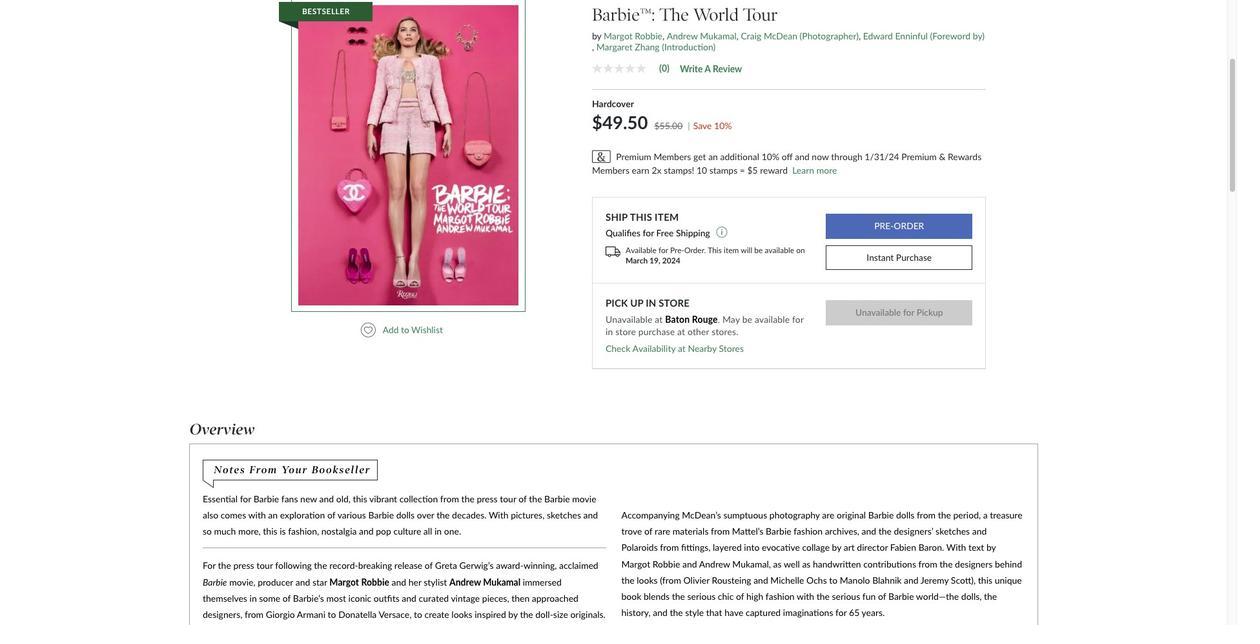 Task type: vqa. For each thing, say whether or not it's contained in the screenshot.
fashion to the top
yes



Task type: describe. For each thing, give the bounding box(es) containing it.
accompanying
[[622, 510, 680, 521]]

over
[[417, 510, 434, 521]]

, left the craig at top
[[737, 30, 739, 41]]

qualifies
[[606, 228, 641, 239]]

2 vertical spatial at
[[678, 343, 686, 354]]

years.
[[862, 607, 885, 618]]

hardcover
[[592, 98, 634, 109]]

10%
[[762, 151, 780, 162]]

with inside essential for barbie fans new and old, this vibrant collection from the press tour of the barbie movie also comes with an exploration of various barbie dolls over the decades. with pictures, sketches and so much more, this is fashion, nostalgia and pop culture all in one.
[[248, 510, 266, 521]]

accompanying mcdean's sumptuous photography are original barbie dolls from the period, a treasure trove of rare materials from mattel's barbie fashion archives, and the designers' sketches and polaroids from fittings, layered into evocative collage by art director fabien baron. with text by margot robbie and andrew mukamal, as well as handwritten contributions from the designers behind the looks (from olivier rousteing and michelle ochs to manolo blahnik and jeremy scott), this unique book blends the serious chic of high fashion with the serious fun of barbie world—the dolls, the history, and the style that have captured imaginations for 65 years.
[[622, 510, 1023, 618]]

free
[[657, 228, 674, 239]]

the down (from
[[672, 591, 685, 602]]

and left her
[[392, 577, 406, 588]]

1 serious from the left
[[688, 591, 716, 602]]

history,
[[622, 607, 651, 618]]

world—the
[[916, 591, 959, 602]]

from inside 'immersed themselves in some of barbie's most iconic outfits and curated vintage pieces, then approached designers, from giorgio armani to donatella versace, to create looks inspired by the doll-size original'
[[245, 609, 264, 620]]

1 vertical spatial this
[[263, 526, 277, 537]]

march
[[626, 256, 648, 266]]

the down ochs
[[817, 591, 830, 602]]

nostalgia
[[322, 526, 357, 537]]

premium members get an additional 10% off and now through 1/31/24 premium & rewards members earn 2x stamps! 10 stamps = $5 reward
[[592, 151, 982, 176]]

rousteing
[[712, 575, 752, 586]]

olivier
[[684, 575, 710, 586]]

sketches inside accompanying mcdean's sumptuous photography are original barbie dolls from the period, a treasure trove of rare materials from mattel's barbie fashion archives, and the designers' sketches and polaroids from fittings, layered into evocative collage by art director fabien baron. with text by margot robbie and andrew mukamal, as well as handwritten contributions from the designers behind the looks (from olivier rousteing and michelle ochs to manolo blahnik and jeremy scott), this unique book blends the serious chic of high fashion with the serious fun of barbie world—the dolls, the history, and the style that have captured imaginations for 65 years.
[[936, 526, 970, 537]]

the up pictures,
[[529, 493, 542, 504]]

by inside 'immersed themselves in some of barbie's most iconic outfits and curated vintage pieces, then approached designers, from giorgio armani to donatella versace, to create looks inspired by the doll-size original'
[[509, 609, 518, 620]]

and up the high on the right bottom of page
[[754, 575, 768, 586]]

overview
[[190, 421, 255, 439]]

at inside the . may be available for in store purchase at other stores.
[[678, 326, 685, 337]]

for
[[203, 560, 216, 571]]

.
[[718, 314, 720, 325]]

&
[[939, 151, 946, 162]]

of inside for the press tour following the record-breaking release of greta gerwig's award-winning, acclaimed barbie movie, producer and star margot robbie and her stylist andrew mukamal
[[425, 560, 433, 571]]

the inside 'immersed themselves in some of barbie's most iconic outfits and curated vintage pieces, then approached designers, from giorgio armani to donatella versace, to create looks inspired by the doll-size original'
[[520, 609, 533, 620]]

movie
[[572, 493, 597, 504]]

1 horizontal spatial members
[[654, 151, 691, 162]]

materials
[[673, 526, 709, 537]]

and down blends
[[653, 607, 668, 618]]

$55.00
[[655, 120, 683, 131]]

mcdean's
[[682, 510, 721, 521]]

baton
[[665, 314, 690, 325]]

andrew inside accompanying mcdean's sumptuous photography are original barbie dolls from the period, a treasure trove of rare materials from mattel's barbie fashion archives, and the designers' sketches and polaroids from fittings, layered into evocative collage by art director fabien baron. with text by margot robbie and andrew mukamal, as well as handwritten contributions from the designers behind the looks (from olivier rousteing and michelle ochs to manolo blahnik and jeremy scott), this unique book blends the serious chic of high fashion with the serious fun of barbie world—the dolls, the history, and the style that have captured imaginations for 65 years.
[[699, 558, 730, 569]]

write
[[680, 63, 703, 74]]

fun
[[863, 591, 876, 602]]

notes from your bookseller
[[214, 464, 371, 476]]

by inside barbie™: the world tour by margot robbie , andrew mukamal , craig mcdean (photographer) , edward enninful (foreword by) , margaret zhang (introduction)
[[592, 30, 602, 41]]

of up pictures,
[[519, 493, 527, 504]]

outfits
[[374, 593, 400, 604]]

also
[[203, 510, 218, 521]]

and down movie
[[584, 510, 598, 521]]

check availability at nearby stores
[[606, 343, 744, 354]]

designers'
[[894, 526, 934, 537]]

pop
[[376, 526, 391, 537]]

looks inside 'immersed themselves in some of barbie's most iconic outfits and curated vintage pieces, then approached designers, from giorgio armani to donatella versace, to create looks inspired by the doll-size original'
[[452, 609, 473, 620]]

barbie right original
[[869, 510, 894, 521]]

movie,
[[229, 577, 255, 588]]

from up designers'
[[917, 510, 936, 521]]

, up the "margaret zhang (introduction)" link
[[663, 30, 665, 41]]

item
[[724, 245, 739, 255]]

1 vertical spatial fashion
[[766, 591, 795, 602]]

and up "director"
[[862, 526, 877, 537]]

be inside the . may be available for in store purchase at other stores.
[[743, 314, 753, 325]]

by right text
[[987, 542, 996, 553]]

release
[[395, 560, 423, 571]]

now
[[812, 151, 829, 162]]

0 vertical spatial a
[[705, 63, 711, 74]]

to down most
[[328, 609, 336, 620]]

in inside the . may be available for in store purchase at other stores.
[[606, 326, 613, 337]]

unique
[[995, 575, 1022, 586]]

margot robbie link
[[604, 30, 663, 41]]

decades.
[[452, 510, 487, 521]]

an inside essential for barbie fans new and old, this vibrant collection from the press tour of the barbie movie also comes with an exploration of various barbie dolls over the decades. with pictures, sketches and so much more, this is fashion, nostalgia and pop culture all in one.
[[268, 510, 278, 521]]

robbie inside accompanying mcdean's sumptuous photography are original barbie dolls from the period, a treasure trove of rare materials from mattel's barbie fashion archives, and the designers' sketches and polaroids from fittings, layered into evocative collage by art director fabien baron. with text by margot robbie and andrew mukamal, as well as handwritten contributions from the designers behind the looks (from olivier rousteing and michelle ochs to manolo blahnik and jeremy scott), this unique book blends the serious chic of high fashion with the serious fun of barbie world—the dolls, the history, and the style that have captured imaginations for 65 years.
[[653, 558, 680, 569]]

barbie™: the world tour image
[[298, 5, 519, 305]]

of right chic
[[736, 591, 744, 602]]

designers,
[[203, 609, 242, 620]]

of right fun
[[878, 591, 886, 602]]

1 as from the left
[[774, 558, 782, 569]]

versace,
[[379, 609, 412, 620]]

be inside available for pre-order. this item will be available on march 19, 2024
[[755, 245, 763, 255]]

by)
[[973, 30, 985, 41]]

tour
[[743, 4, 778, 25]]

order.
[[685, 245, 706, 255]]

archives,
[[825, 526, 860, 537]]

barbie™: the world tour by margot robbie , andrew mukamal , craig mcdean (photographer) , edward enninful (foreword by) , margaret zhang (introduction)
[[592, 4, 985, 53]]

mukamal inside barbie™: the world tour by margot robbie , andrew mukamal , craig mcdean (photographer) , edward enninful (foreword by) , margaret zhang (introduction)
[[700, 30, 737, 41]]

1 horizontal spatial this
[[353, 493, 367, 504]]

for inside 'ship this item qualifies for free shipping'
[[643, 228, 654, 239]]

rewards
[[948, 151, 982, 162]]

learn
[[793, 165, 815, 176]]

press inside for the press tour following the record-breaking release of greta gerwig's award-winning, acclaimed barbie movie, producer and star margot robbie and her stylist andrew mukamal
[[233, 560, 254, 571]]

to inside accompanying mcdean's sumptuous photography are original barbie dolls from the period, a treasure trove of rare materials from mattel's barbie fashion archives, and the designers' sketches and polaroids from fittings, layered into evocative collage by art director fabien baron. with text by margot robbie and andrew mukamal, as well as handwritten contributions from the designers behind the looks (from olivier rousteing and michelle ochs to manolo blahnik and jeremy scott), this unique book blends the serious chic of high fashion with the serious fun of barbie world—the dolls, the history, and the style that have captured imaginations for 65 years.
[[830, 575, 838, 586]]

high
[[747, 591, 764, 602]]

the right over
[[437, 510, 450, 521]]

margot inside for the press tour following the record-breaking release of greta gerwig's award-winning, acclaimed barbie movie, producer and star margot robbie and her stylist andrew mukamal
[[330, 577, 359, 588]]

wishlist
[[412, 324, 443, 335]]

stylist
[[424, 577, 447, 588]]

the right 'for'
[[218, 560, 231, 571]]

most
[[326, 593, 346, 604]]

barbie's
[[293, 593, 324, 604]]

size
[[553, 609, 568, 620]]

add
[[383, 324, 399, 335]]

of inside 'immersed themselves in some of barbie's most iconic outfits and curated vintage pieces, then approached designers, from giorgio armani to donatella versace, to create looks inspired by the doll-size original'
[[283, 593, 291, 604]]

the up decades.
[[462, 493, 475, 504]]

additional
[[720, 151, 760, 162]]

2 serious from the left
[[832, 591, 860, 602]]

available for pre-order. this item will be available on march 19, 2024
[[626, 245, 805, 266]]

and inside 'immersed themselves in some of barbie's most iconic outfits and curated vintage pieces, then approached designers, from giorgio armani to donatella versace, to create looks inspired by the doll-size original'
[[402, 593, 417, 604]]

review
[[713, 63, 742, 74]]

approached
[[532, 593, 579, 604]]

curated
[[419, 593, 449, 604]]

the up book
[[622, 575, 635, 586]]

gerwig's
[[460, 560, 494, 571]]

from down rare
[[660, 542, 679, 553]]

andrew inside for the press tour following the record-breaking release of greta gerwig's award-winning, acclaimed barbie movie, producer and star margot robbie and her stylist andrew mukamal
[[449, 577, 481, 588]]

off
[[782, 151, 793, 162]]

baron.
[[919, 542, 945, 553]]

the left period,
[[938, 510, 951, 521]]

learn more link
[[793, 163, 837, 178]]

vibrant
[[369, 493, 397, 504]]

(photographer)
[[800, 30, 859, 41]]

more,
[[238, 526, 261, 537]]

and left old,
[[319, 493, 334, 504]]

tour inside for the press tour following the record-breaking release of greta gerwig's award-winning, acclaimed barbie movie, producer and star margot robbie and her stylist andrew mukamal
[[257, 560, 273, 571]]

book
[[622, 591, 642, 602]]

inspired
[[475, 609, 506, 620]]

of left rare
[[645, 526, 653, 537]]

greta
[[435, 560, 457, 571]]

edward
[[863, 30, 893, 41]]

your
[[282, 464, 308, 476]]

2 premium from the left
[[902, 151, 937, 162]]

exploration
[[280, 510, 325, 521]]

breaking
[[358, 560, 392, 571]]

barbie™:
[[592, 4, 655, 25]]

is
[[280, 526, 286, 537]]

press inside essential for barbie fans new and old, this vibrant collection from the press tour of the barbie movie also comes with an exploration of various barbie dolls over the decades. with pictures, sketches and so much more, this is fashion, nostalgia and pop culture all in one.
[[477, 493, 498, 504]]

for inside available for pre-order. this item will be available on march 19, 2024
[[659, 245, 668, 255]]

add to wishlist
[[383, 324, 443, 335]]

in inside 'immersed themselves in some of barbie's most iconic outfits and curated vintage pieces, then approached designers, from giorgio armani to donatella versace, to create looks inspired by the doll-size original'
[[250, 593, 257, 604]]



Task type: locate. For each thing, give the bounding box(es) containing it.
andrew up the (introduction)
[[667, 30, 698, 41]]

0 horizontal spatial looks
[[452, 609, 473, 620]]

store
[[659, 297, 690, 309]]

fashion
[[794, 526, 823, 537], [766, 591, 795, 602]]

looks
[[637, 575, 658, 586], [452, 609, 473, 620]]

from inside essential for barbie fans new and old, this vibrant collection from the press tour of the barbie movie also comes with an exploration of various barbie dolls over the decades. with pictures, sketches and so much more, this is fashion, nostalgia and pop culture all in one.
[[440, 493, 459, 504]]

at
[[655, 314, 663, 325], [678, 326, 685, 337], [678, 343, 686, 354]]

polaroids
[[622, 542, 658, 553]]

and up learn
[[795, 151, 810, 162]]

1 vertical spatial in
[[435, 526, 442, 537]]

armani
[[297, 609, 326, 620]]

have
[[725, 607, 744, 618]]

1 horizontal spatial sketches
[[936, 526, 970, 537]]

more
[[817, 165, 837, 176]]

and left pop
[[359, 526, 374, 537]]

fashion up "collage"
[[794, 526, 823, 537]]

in inside essential for barbie fans new and old, this vibrant collection from the press tour of the barbie movie also comes with an exploration of various barbie dolls over the decades. with pictures, sketches and so much more, this is fashion, nostalgia and pop culture all in one.
[[435, 526, 442, 537]]

looks down vintage
[[452, 609, 473, 620]]

by up margaret
[[592, 30, 602, 41]]

2 dolls from the left
[[896, 510, 915, 521]]

available
[[626, 245, 657, 255]]

0 horizontal spatial sketches
[[547, 510, 581, 521]]

0 vertical spatial fashion
[[794, 526, 823, 537]]

0 horizontal spatial tour
[[257, 560, 273, 571]]

barbie down blahnik
[[889, 591, 914, 602]]

1 horizontal spatial a
[[984, 510, 988, 521]]

pieces,
[[482, 593, 509, 604]]

robbie inside barbie™: the world tour by margot robbie , andrew mukamal , craig mcdean (photographer) , edward enninful (foreword by) , margaret zhang (introduction)
[[635, 30, 663, 41]]

0 horizontal spatial as
[[774, 558, 782, 569]]

1 horizontal spatial premium
[[902, 151, 937, 162]]

star
[[313, 577, 327, 588]]

with up "imaginations"
[[797, 591, 815, 602]]

1 horizontal spatial as
[[802, 558, 811, 569]]

2 horizontal spatial andrew
[[699, 558, 730, 569]]

,
[[663, 30, 665, 41], [737, 30, 739, 41], [859, 30, 861, 41], [592, 42, 594, 53]]

producer
[[258, 577, 293, 588]]

by left art at right bottom
[[832, 542, 842, 553]]

learn more
[[793, 165, 837, 176]]

0 horizontal spatial serious
[[688, 591, 716, 602]]

1 horizontal spatial serious
[[832, 591, 860, 602]]

tour up pictures,
[[500, 493, 517, 504]]

the down then
[[520, 609, 533, 620]]

and up text
[[973, 526, 987, 537]]

0 vertical spatial sketches
[[547, 510, 581, 521]]

as right well
[[802, 558, 811, 569]]

pick up in store
[[606, 297, 690, 309]]

the left style
[[670, 607, 683, 618]]

as left well
[[774, 558, 782, 569]]

contributions
[[864, 558, 917, 569]]

barbie
[[254, 493, 279, 504], [545, 493, 570, 504], [368, 510, 394, 521], [869, 510, 894, 521], [766, 526, 792, 537], [203, 577, 227, 588], [889, 591, 914, 602]]

with left pictures,
[[489, 510, 509, 521]]

imaginations
[[783, 607, 834, 618]]

in left the some
[[250, 593, 257, 604]]

available
[[765, 245, 795, 255], [755, 314, 790, 325]]

themselves
[[203, 593, 247, 604]]

director
[[857, 542, 888, 553]]

from down baron. on the right
[[919, 558, 938, 569]]

1 horizontal spatial tour
[[500, 493, 517, 504]]

at right availability on the bottom of the page
[[678, 343, 686, 354]]

an right get
[[709, 151, 718, 162]]

0 vertical spatial this
[[353, 493, 367, 504]]

with left text
[[947, 542, 967, 553]]

$5
[[748, 165, 758, 176]]

0 vertical spatial andrew
[[667, 30, 698, 41]]

earn
[[632, 165, 650, 176]]

barbie down vibrant
[[368, 510, 394, 521]]

tour inside essential for barbie fans new and old, this vibrant collection from the press tour of the barbie movie also comes with an exploration of various barbie dolls over the decades. with pictures, sketches and so much more, this is fashion, nostalgia and pop culture all in one.
[[500, 493, 517, 504]]

tour up the producer
[[257, 560, 273, 571]]

for inside accompanying mcdean's sumptuous photography are original barbie dolls from the period, a treasure trove of rare materials from mattel's barbie fashion archives, and the designers' sketches and polaroids from fittings, layered into evocative collage by art director fabien baron. with text by margot robbie and andrew mukamal, as well as handwritten contributions from the designers behind the looks (from olivier rousteing and michelle ochs to manolo blahnik and jeremy scott), this unique book blends the serious chic of high fashion with the serious fun of barbie world—the dolls, the history, and the style that have captured imaginations for 65 years.
[[836, 607, 847, 618]]

andrew up vintage
[[449, 577, 481, 588]]

0 vertical spatial looks
[[637, 575, 658, 586]]

manolo
[[840, 575, 870, 586]]

robbie up zhang
[[635, 30, 663, 41]]

nearby stores
[[688, 343, 744, 354]]

press up decades.
[[477, 493, 498, 504]]

on
[[797, 245, 805, 255]]

margot down record-
[[330, 577, 359, 588]]

comes
[[221, 510, 246, 521]]

available right may
[[755, 314, 790, 325]]

enninful
[[895, 30, 928, 41]]

unavailable
[[606, 314, 653, 325]]

serious up 65 at the right of the page
[[832, 591, 860, 602]]

0 vertical spatial press
[[477, 493, 498, 504]]

be right may
[[743, 314, 753, 325]]

0 horizontal spatial mukamal
[[483, 577, 521, 588]]

looks up blends
[[637, 575, 658, 586]]

margot down "polaroids"
[[622, 558, 651, 569]]

available left on
[[765, 245, 795, 255]]

1 vertical spatial sketches
[[936, 526, 970, 537]]

write a review
[[680, 63, 742, 74]]

save 10%
[[693, 120, 732, 131]]

1 vertical spatial an
[[268, 510, 278, 521]]

her
[[409, 577, 422, 588]]

vintage
[[451, 593, 480, 604]]

(foreword
[[930, 30, 971, 41]]

behind
[[995, 558, 1022, 569]]

the up jeremy
[[940, 558, 953, 569]]

other
[[688, 326, 710, 337]]

1 horizontal spatial dolls
[[896, 510, 915, 521]]

trove
[[622, 526, 642, 537]]

0 vertical spatial margot
[[604, 30, 633, 41]]

in left the store
[[606, 326, 613, 337]]

1 vertical spatial looks
[[452, 609, 473, 620]]

members left earn
[[592, 165, 630, 176]]

barbie down 'for'
[[203, 577, 227, 588]]

by down then
[[509, 609, 518, 620]]

following
[[275, 560, 312, 571]]

65
[[849, 607, 860, 618]]

instant purchase button
[[826, 245, 973, 270]]

a right write
[[705, 63, 711, 74]]

0 vertical spatial members
[[654, 151, 691, 162]]

1 vertical spatial mukamal
[[483, 577, 521, 588]]

1 vertical spatial with
[[797, 591, 815, 602]]

doll-
[[536, 609, 553, 620]]

an left "exploration"
[[268, 510, 278, 521]]

new
[[300, 493, 317, 504]]

and inside premium members get an additional 10% off and now through 1/31/24 premium & rewards members earn 2x stamps! 10 stamps = $5 reward
[[795, 151, 810, 162]]

a inside accompanying mcdean's sumptuous photography are original barbie dolls from the period, a treasure trove of rare materials from mattel's barbie fashion archives, and the designers' sketches and polaroids from fittings, layered into evocative collage by art director fabien baron. with text by margot robbie and andrew mukamal, as well as handwritten contributions from the designers behind the looks (from olivier rousteing and michelle ochs to manolo blahnik and jeremy scott), this unique book blends the serious chic of high fashion with the serious fun of barbie world—the dolls, the history, and the style that have captured imaginations for 65 years.
[[984, 510, 988, 521]]

1 vertical spatial a
[[984, 510, 988, 521]]

0 horizontal spatial andrew
[[449, 577, 481, 588]]

barbie left the fans
[[254, 493, 279, 504]]

world
[[694, 4, 739, 25]]

of up 'nostalgia'
[[327, 510, 335, 521]]

for inside the . may be available for in store purchase at other stores.
[[793, 314, 804, 325]]

members up stamps!
[[654, 151, 691, 162]]

0 vertical spatial available
[[765, 245, 795, 255]]

2 as from the left
[[802, 558, 811, 569]]

item
[[655, 211, 679, 223]]

store
[[616, 326, 636, 337]]

sketches down period,
[[936, 526, 970, 537]]

check availability at nearby stores link
[[606, 343, 744, 354]]

0 vertical spatial in
[[606, 326, 613, 337]]

andrew inside barbie™: the world tour by margot robbie , andrew mukamal , craig mcdean (photographer) , edward enninful (foreword by) , margaret zhang (introduction)
[[667, 30, 698, 41]]

bestseller
[[302, 6, 350, 16]]

mcdean
[[764, 30, 798, 41]]

period,
[[954, 510, 981, 521]]

with inside essential for barbie fans new and old, this vibrant collection from the press tour of the barbie movie also comes with an exploration of various barbie dolls over the decades. with pictures, sketches and so much more, this is fashion, nostalgia and pop culture all in one.
[[489, 510, 509, 521]]

dolls up culture
[[396, 510, 415, 521]]

2 horizontal spatial this
[[978, 575, 993, 586]]

(from
[[660, 575, 681, 586]]

in right all
[[435, 526, 442, 537]]

for inside essential for barbie fans new and old, this vibrant collection from the press tour of the barbie movie also comes with an exploration of various barbie dolls over the decades. with pictures, sketches and so much more, this is fashion, nostalgia and pop culture all in one.
[[240, 493, 251, 504]]

well
[[784, 558, 800, 569]]

0 vertical spatial an
[[709, 151, 718, 162]]

stores.
[[712, 326, 739, 337]]

1 vertical spatial press
[[233, 560, 254, 571]]

stamps
[[710, 165, 738, 176]]

robbie up (from
[[653, 558, 680, 569]]

blends
[[644, 591, 670, 602]]

from up layered on the bottom of the page
[[711, 526, 730, 537]]

0 vertical spatial with
[[489, 510, 509, 521]]

to right the add
[[401, 324, 409, 335]]

1 horizontal spatial with
[[797, 591, 815, 602]]

check
[[606, 343, 631, 354]]

the right dolls,
[[984, 591, 997, 602]]

ochs
[[807, 575, 827, 586]]

with up 'more,'
[[248, 510, 266, 521]]

fashion down michelle
[[766, 591, 795, 602]]

at down the baton
[[678, 326, 685, 337]]

0 horizontal spatial this
[[263, 526, 277, 537]]

1 vertical spatial andrew
[[699, 558, 730, 569]]

barbie inside for the press tour following the record-breaking release of greta gerwig's award-winning, acclaimed barbie movie, producer and star margot robbie and her stylist andrew mukamal
[[203, 577, 227, 588]]

the up "director"
[[879, 526, 892, 537]]

10
[[697, 165, 707, 176]]

available inside available for pre-order. this item will be available on march 19, 2024
[[765, 245, 795, 255]]

dolls up designers'
[[896, 510, 915, 521]]

2 vertical spatial in
[[250, 593, 257, 604]]

and down the fittings,
[[683, 558, 697, 569]]

an inside premium members get an additional 10% off and now through 1/31/24 premium & rewards members earn 2x stamps! 10 stamps = $5 reward
[[709, 151, 718, 162]]

members
[[654, 151, 691, 162], [592, 165, 630, 176]]

0 horizontal spatial in
[[250, 593, 257, 604]]

and down her
[[402, 593, 417, 604]]

1 dolls from the left
[[396, 510, 415, 521]]

2 vertical spatial this
[[978, 575, 993, 586]]

with inside accompanying mcdean's sumptuous photography are original barbie dolls from the period, a treasure trove of rare materials from mattel's barbie fashion archives, and the designers' sketches and polaroids from fittings, layered into evocative collage by art director fabien baron. with text by margot robbie and andrew mukamal, as well as handwritten contributions from the designers behind the looks (from olivier rousteing and michelle ochs to manolo blahnik and jeremy scott), this unique book blends the serious chic of high fashion with the serious fun of barbie world—the dolls, the history, and the style that have captured imaginations for 65 years.
[[947, 542, 967, 553]]

sketches inside essential for barbie fans new and old, this vibrant collection from the press tour of the barbie movie also comes with an exploration of various barbie dolls over the decades. with pictures, sketches and so much more, this is fashion, nostalgia and pop culture all in one.
[[547, 510, 581, 521]]

acclaimed
[[559, 560, 599, 571]]

2 vertical spatial margot
[[330, 577, 359, 588]]

sumptuous
[[724, 510, 767, 521]]

0 vertical spatial tour
[[500, 493, 517, 504]]

, left margaret
[[592, 42, 594, 53]]

to left create
[[414, 609, 422, 620]]

barbie up evocative
[[766, 526, 792, 537]]

the
[[462, 493, 475, 504], [529, 493, 542, 504], [437, 510, 450, 521], [938, 510, 951, 521], [879, 526, 892, 537], [940, 558, 953, 569], [218, 560, 231, 571], [314, 560, 327, 571], [622, 575, 635, 586], [672, 591, 685, 602], [817, 591, 830, 602], [984, 591, 997, 602], [670, 607, 683, 618], [520, 609, 533, 620]]

1 horizontal spatial mukamal
[[700, 30, 737, 41]]

1 horizontal spatial looks
[[637, 575, 658, 586]]

original
[[837, 510, 866, 521]]

mukamal,
[[733, 558, 771, 569]]

a
[[705, 63, 711, 74], [984, 510, 988, 521]]

1 vertical spatial margot
[[622, 558, 651, 569]]

shipping
[[676, 228, 710, 239]]

text
[[969, 542, 985, 553]]

the up star
[[314, 560, 327, 571]]

andrew down layered on the bottom of the page
[[699, 558, 730, 569]]

0 vertical spatial be
[[755, 245, 763, 255]]

1 horizontal spatial in
[[435, 526, 442, 537]]

this right old,
[[353, 493, 367, 504]]

0 horizontal spatial an
[[268, 510, 278, 521]]

1 vertical spatial with
[[947, 542, 967, 553]]

this down designers
[[978, 575, 993, 586]]

0 horizontal spatial be
[[743, 314, 753, 325]]

1 vertical spatial available
[[755, 314, 790, 325]]

andrew mukamal link
[[667, 30, 737, 41]]

0 horizontal spatial with
[[248, 510, 266, 521]]

dolls inside essential for barbie fans new and old, this vibrant collection from the press tour of the barbie movie also comes with an exploration of various barbie dolls over the decades. with pictures, sketches and so much more, this is fashion, nostalgia and pop culture all in one.
[[396, 510, 415, 521]]

=
[[740, 165, 745, 176]]

and left jeremy
[[904, 575, 919, 586]]

some
[[259, 593, 280, 604]]

of right the some
[[283, 593, 291, 604]]

pictures,
[[511, 510, 545, 521]]

mattel's
[[732, 526, 764, 537]]

stamps!
[[664, 165, 695, 176]]

, left edward
[[859, 30, 861, 41]]

0 horizontal spatial dolls
[[396, 510, 415, 521]]

serious down olivier
[[688, 591, 716, 602]]

1 horizontal spatial an
[[709, 151, 718, 162]]

barbie left movie
[[545, 493, 570, 504]]

premium left &
[[902, 151, 937, 162]]

0 horizontal spatial a
[[705, 63, 711, 74]]

1 vertical spatial tour
[[257, 560, 273, 571]]

the
[[660, 4, 689, 25]]

fashion,
[[288, 526, 319, 537]]

2 vertical spatial robbie
[[361, 577, 389, 588]]

at up purchase on the right
[[655, 314, 663, 325]]

1 horizontal spatial press
[[477, 493, 498, 504]]

robbie inside for the press tour following the record-breaking release of greta gerwig's award-winning, acclaimed barbie movie, producer and star margot robbie and her stylist andrew mukamal
[[361, 577, 389, 588]]

through
[[831, 151, 863, 162]]

0 horizontal spatial members
[[592, 165, 630, 176]]

mukamal inside for the press tour following the record-breaking release of greta gerwig's award-winning, acclaimed barbie movie, producer and star margot robbie and her stylist andrew mukamal
[[483, 577, 521, 588]]

0 horizontal spatial press
[[233, 560, 254, 571]]

this left is
[[263, 526, 277, 537]]

rare
[[655, 526, 671, 537]]

dolls inside accompanying mcdean's sumptuous photography are original barbie dolls from the period, a treasure trove of rare materials from mattel's barbie fashion archives, and the designers' sketches and polaroids from fittings, layered into evocative collage by art director fabien baron. with text by margot robbie and andrew mukamal, as well as handwritten contributions from the designers behind the looks (from olivier rousteing and michelle ochs to manolo blahnik and jeremy scott), this unique book blends the serious chic of high fashion with the serious fun of barbie world—the dolls, the history, and the style that have captured imaginations for 65 years.
[[896, 510, 915, 521]]

available inside the . may be available for in store purchase at other stores.
[[755, 314, 790, 325]]

premium up earn
[[616, 151, 652, 162]]

0 vertical spatial mukamal
[[700, 30, 737, 41]]

0 vertical spatial at
[[655, 314, 663, 325]]

1 vertical spatial be
[[743, 314, 753, 325]]

jeremy
[[921, 575, 949, 586]]

0 horizontal spatial premium
[[616, 151, 652, 162]]

chic
[[718, 591, 734, 602]]

from down the some
[[245, 609, 264, 620]]

essential
[[203, 493, 238, 504]]

reward
[[760, 165, 788, 176]]

0 vertical spatial robbie
[[635, 30, 663, 41]]

looks inside accompanying mcdean's sumptuous photography are original barbie dolls from the period, a treasure trove of rare materials from mattel's barbie fashion archives, and the designers' sketches and polaroids from fittings, layered into evocative collage by art director fabien baron. with text by margot robbie and andrew mukamal, as well as handwritten contributions from the designers behind the looks (from olivier rousteing and michelle ochs to manolo blahnik and jeremy scott), this unique book blends the serious chic of high fashion with the serious fun of barbie world—the dolls, the history, and the style that have captured imaginations for 65 years.
[[637, 575, 658, 586]]

this inside accompanying mcdean's sumptuous photography are original barbie dolls from the period, a treasure trove of rare materials from mattel's barbie fashion archives, and the designers' sketches and polaroids from fittings, layered into evocative collage by art director fabien baron. with text by margot robbie and andrew mukamal, as well as handwritten contributions from the designers behind the looks (from olivier rousteing and michelle ochs to manolo blahnik and jeremy scott), this unique book blends the serious chic of high fashion with the serious fun of barbie world—the dolls, the history, and the style that have captured imaginations for 65 years.
[[978, 575, 993, 586]]

robbie down breaking
[[361, 577, 389, 588]]

1 horizontal spatial with
[[947, 542, 967, 553]]

1 vertical spatial robbie
[[653, 558, 680, 569]]

of left greta
[[425, 560, 433, 571]]

press up movie,
[[233, 560, 254, 571]]

designers
[[955, 558, 993, 569]]

None submit
[[826, 214, 973, 239], [826, 300, 973, 325], [826, 214, 973, 239], [826, 300, 973, 325]]

2 vertical spatial andrew
[[449, 577, 481, 588]]

and left star
[[296, 577, 310, 588]]

1 vertical spatial members
[[592, 165, 630, 176]]

with inside accompanying mcdean's sumptuous photography are original barbie dolls from the period, a treasure trove of rare materials from mattel's barbie fashion archives, and the designers' sketches and polaroids from fittings, layered into evocative collage by art director fabien baron. with text by margot robbie and andrew mukamal, as well as handwritten contributions from the designers behind the looks (from olivier rousteing and michelle ochs to manolo blahnik and jeremy scott), this unique book blends the serious chic of high fashion with the serious fun of barbie world—the dolls, the history, and the style that have captured imaginations for 65 years.
[[797, 591, 815, 602]]

of
[[519, 493, 527, 504], [327, 510, 335, 521], [645, 526, 653, 537], [425, 560, 433, 571], [736, 591, 744, 602], [878, 591, 886, 602], [283, 593, 291, 604]]

margot inside barbie™: the world tour by margot robbie , andrew mukamal , craig mcdean (photographer) , edward enninful (foreword by) , margaret zhang (introduction)
[[604, 30, 633, 41]]

from up decades.
[[440, 493, 459, 504]]

giorgio
[[266, 609, 295, 620]]

a right period,
[[984, 510, 988, 521]]

create
[[425, 609, 449, 620]]

into
[[744, 542, 760, 553]]

2 horizontal spatial in
[[606, 326, 613, 337]]

0 vertical spatial with
[[248, 510, 266, 521]]

1 horizontal spatial be
[[755, 245, 763, 255]]

edward enninful (foreword by) link
[[863, 30, 985, 41]]

1 vertical spatial at
[[678, 326, 685, 337]]

scott),
[[951, 575, 976, 586]]

1 horizontal spatial andrew
[[667, 30, 698, 41]]

margot inside accompanying mcdean's sumptuous photography are original barbie dolls from the period, a treasure trove of rare materials from mattel's barbie fashion archives, and the designers' sketches and polaroids from fittings, layered into evocative collage by art director fabien baron. with text by margot robbie and andrew mukamal, as well as handwritten contributions from the designers behind the looks (from olivier rousteing and michelle ochs to manolo blahnik and jeremy scott), this unique book blends the serious chic of high fashion with the serious fun of barbie world—the dolls, the history, and the style that have captured imaginations for 65 years.
[[622, 558, 651, 569]]

purchase
[[639, 326, 675, 337]]

be right will
[[755, 245, 763, 255]]

1 premium from the left
[[616, 151, 652, 162]]

0 horizontal spatial with
[[489, 510, 509, 521]]



